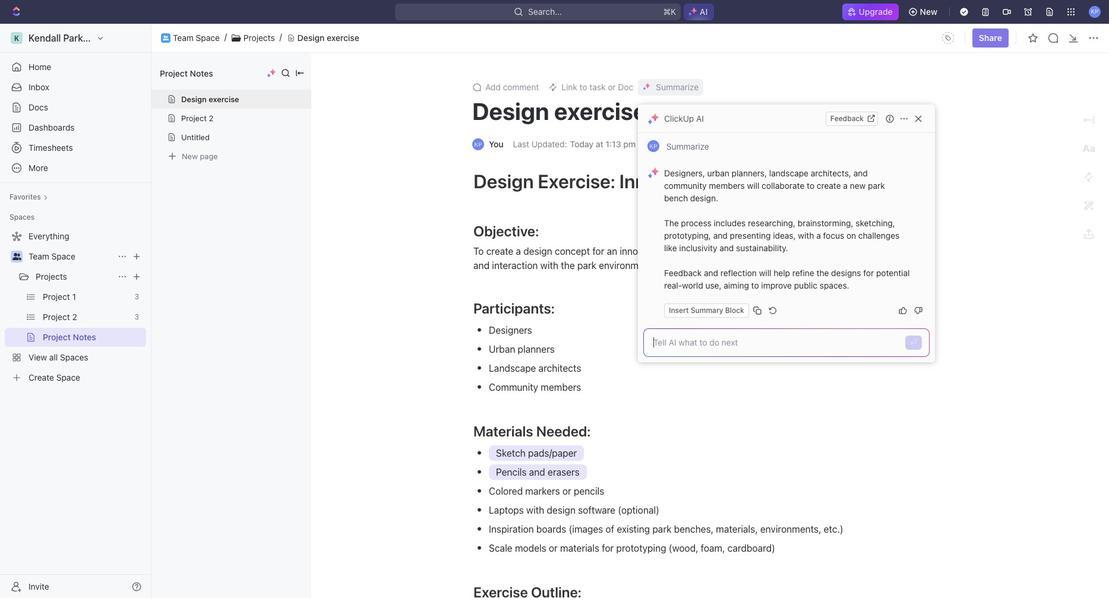 Task type: vqa. For each thing, say whether or not it's contained in the screenshot.
Reflection
yes



Task type: locate. For each thing, give the bounding box(es) containing it.
2 vertical spatial a
[[516, 246, 521, 257]]

0 vertical spatial projects
[[244, 32, 275, 43]]

a inside the process includes researching, brainstorming, sketching, prototyping, and presenting ideas, with a focus on challenges like inclusivity and sustainability.
[[817, 231, 821, 241]]

feedback button
[[826, 111, 878, 126]]

1 vertical spatial create
[[487, 246, 514, 257]]

feedback inside button
[[831, 114, 864, 123]]

team space up the notes
[[173, 32, 220, 43]]

0 vertical spatial project
[[160, 68, 188, 78]]

team space link inside tree
[[29, 247, 113, 266]]

a down brainstorming,
[[817, 231, 821, 241]]

0 horizontal spatial team space
[[29, 251, 75, 262]]

1 vertical spatial projects link
[[36, 267, 113, 286]]

designers, urban planners, landscape architects, and community members will collaborate to create a new park bench design.
[[664, 168, 888, 203]]

0 horizontal spatial members
[[541, 382, 581, 393]]

for left the an
[[593, 246, 605, 257]]

landscape
[[770, 168, 809, 178]]

user group image
[[163, 36, 169, 40], [12, 253, 21, 260]]

1 vertical spatial a
[[817, 231, 821, 241]]

1 horizontal spatial create
[[817, 181, 841, 191]]

1 vertical spatial design
[[547, 505, 576, 516]]

0 vertical spatial space
[[196, 32, 220, 43]]

0 vertical spatial create
[[817, 181, 841, 191]]

park inside designers, urban planners, landscape architects, and community members will collaborate to create a new park bench design.
[[868, 181, 885, 191]]

includes
[[714, 218, 746, 228]]

project
[[160, 68, 188, 78], [181, 114, 207, 123]]

or for models
[[549, 543, 558, 554]]

new right the upgrade
[[920, 7, 938, 17]]

0 horizontal spatial new
[[182, 151, 198, 161]]

1 horizontal spatial new
[[920, 7, 938, 17]]

0 vertical spatial or
[[563, 486, 572, 497]]

upgrade link
[[842, 4, 899, 20]]

1 vertical spatial for
[[864, 268, 874, 278]]

1 vertical spatial feedback
[[664, 268, 702, 278]]

public inside feedback and reflection will help refine the designs for potential real-world use, aiming to improve public spaces.
[[795, 281, 818, 291]]

dashboards
[[29, 122, 75, 133]]

0 vertical spatial projects link
[[244, 32, 275, 43]]

feedback up architects,
[[831, 114, 864, 123]]

a inside designers, urban planners, landscape architects, and community members will collaborate to create a new park bench design.
[[844, 181, 848, 191]]

1 vertical spatial with
[[541, 260, 559, 271]]

1 vertical spatial team space link
[[29, 247, 113, 266]]

improve
[[762, 281, 792, 291]]

participants:
[[474, 300, 555, 317]]

1 vertical spatial space
[[51, 251, 75, 262]]

the up spaces.
[[817, 268, 829, 278]]

sketch pads/paper
[[496, 448, 577, 459]]

will left help
[[759, 268, 772, 278]]

2 horizontal spatial exercise
[[554, 97, 647, 125]]

community members
[[489, 382, 581, 393]]

designs
[[832, 268, 862, 278]]

team up the project notes
[[173, 32, 194, 43]]

1 vertical spatial team
[[29, 251, 49, 262]]

1 vertical spatial or
[[549, 543, 558, 554]]

docs link
[[5, 98, 146, 117]]

0 vertical spatial members
[[709, 181, 745, 191]]

(images
[[569, 524, 603, 535]]

new button
[[904, 2, 945, 21]]

0 vertical spatial a
[[844, 181, 848, 191]]

bench up reflection at the right of page
[[716, 246, 743, 257]]

software
[[578, 505, 616, 516]]

will inside feedback and reflection will help refine the designs for potential real-world use, aiming to improve public spaces.
[[759, 268, 772, 278]]

scale
[[489, 543, 513, 554]]

park
[[770, 170, 808, 193]]

1 horizontal spatial space
[[196, 32, 220, 43]]

feedback inside feedback and reflection will help refine the designs for potential real-world use, aiming to improve public spaces.
[[664, 268, 702, 278]]

summarize inside 'dropdown button'
[[656, 82, 699, 92]]

projects inside "sidebar" navigation
[[36, 272, 67, 282]]

add
[[486, 82, 501, 92]]

1 horizontal spatial public
[[795, 281, 818, 291]]

a inside to create a design concept for an innovative public park bench that enhances the user experience and interaction with the park environment.
[[516, 246, 521, 257]]

of
[[606, 524, 615, 535]]

for down experience on the right top of page
[[864, 268, 874, 278]]

ideas,
[[773, 231, 796, 241]]

space
[[196, 32, 220, 43], [51, 251, 75, 262]]

0 horizontal spatial to
[[752, 281, 759, 291]]

to down architects,
[[807, 181, 815, 191]]

sustainability.
[[736, 243, 788, 253]]

1 vertical spatial bench
[[716, 246, 743, 257]]

design up the boards
[[547, 505, 576, 516]]

0 vertical spatial to
[[807, 181, 815, 191]]

2 vertical spatial for
[[602, 543, 614, 554]]

kp
[[650, 142, 658, 149]]

1 horizontal spatial team
[[173, 32, 194, 43]]

team space down spaces
[[29, 251, 75, 262]]

bench down community
[[664, 193, 688, 203]]

models
[[515, 543, 547, 554]]

architects
[[539, 363, 581, 374]]

user group image inside tree
[[12, 253, 21, 260]]

0 vertical spatial design
[[524, 246, 553, 257]]

1 vertical spatial will
[[759, 268, 772, 278]]

1 horizontal spatial projects
[[244, 32, 275, 43]]

team space
[[173, 32, 220, 43], [29, 251, 75, 262]]

create inside designers, urban planners, landscape architects, and community members will collaborate to create a new park bench design.
[[817, 181, 841, 191]]

team space link
[[173, 32, 220, 43], [29, 247, 113, 266]]

will
[[747, 181, 760, 191], [759, 268, 772, 278]]

0 horizontal spatial exercise
[[209, 95, 239, 104]]

planners,
[[732, 168, 767, 178]]

new for new
[[920, 7, 938, 17]]

potential
[[877, 268, 910, 278]]

0 vertical spatial team
[[173, 32, 194, 43]]

feedback
[[831, 114, 864, 123], [664, 268, 702, 278]]

park
[[868, 181, 885, 191], [695, 246, 714, 257], [578, 260, 597, 271], [653, 524, 672, 535]]

summarize up clickup
[[656, 82, 699, 92]]

world
[[682, 281, 704, 291]]

or down the boards
[[549, 543, 558, 554]]

user group image up the project notes
[[163, 36, 169, 40]]

favorites
[[10, 193, 41, 201]]

exercise:
[[538, 170, 616, 193]]

1 horizontal spatial feedback
[[831, 114, 864, 123]]

a up interaction
[[516, 246, 521, 257]]

create
[[817, 181, 841, 191], [487, 246, 514, 257]]

0 horizontal spatial user group image
[[12, 253, 21, 260]]

materials
[[474, 423, 533, 440]]

etc.)
[[824, 524, 844, 535]]

colored
[[489, 486, 523, 497]]

0 horizontal spatial feedback
[[664, 268, 702, 278]]

park right new
[[868, 181, 885, 191]]

0 vertical spatial team space link
[[173, 32, 220, 43]]

the inside feedback and reflection will help refine the designs for potential real-world use, aiming to improve public spaces.
[[817, 268, 829, 278]]

0 vertical spatial new
[[920, 7, 938, 17]]

feedback up world
[[664, 268, 702, 278]]

1 vertical spatial to
[[752, 281, 759, 291]]

summarize up designers, on the right top
[[664, 141, 712, 152]]

0 vertical spatial will
[[747, 181, 760, 191]]

bench inside to create a design concept for an innovative public park bench that enhances the user experience and interaction with the park environment.
[[716, 246, 743, 257]]

new
[[920, 7, 938, 17], [182, 151, 198, 161]]

the
[[809, 246, 823, 257], [561, 260, 575, 271], [817, 268, 829, 278]]

page
[[200, 151, 218, 161]]

tree containing team space
[[5, 227, 146, 388]]

project left 2
[[181, 114, 207, 123]]

0 horizontal spatial bench
[[664, 193, 688, 203]]

1 horizontal spatial members
[[709, 181, 745, 191]]

invite
[[29, 582, 49, 592]]

0 vertical spatial user group image
[[163, 36, 169, 40]]

with down concept
[[541, 260, 559, 271]]

for inside feedback and reflection will help refine the designs for potential real-world use, aiming to improve public spaces.
[[864, 268, 874, 278]]

2 vertical spatial with
[[527, 505, 545, 516]]

design
[[298, 32, 325, 43], [181, 95, 207, 104], [473, 97, 549, 125], [474, 170, 534, 193]]

projects link for user group icon within the tree
[[36, 267, 113, 286]]

members down architects
[[541, 382, 581, 393]]

1 horizontal spatial a
[[817, 231, 821, 241]]

pencils
[[496, 467, 527, 478]]

with right ideas,
[[798, 231, 815, 241]]

design up interaction
[[524, 246, 553, 257]]

1 vertical spatial summarize
[[664, 141, 712, 152]]

home link
[[5, 58, 146, 77]]

for down of
[[602, 543, 614, 554]]

summary
[[691, 306, 724, 315]]

search...
[[528, 7, 562, 17]]

0 horizontal spatial or
[[549, 543, 558, 554]]

team space inside "sidebar" navigation
[[29, 251, 75, 262]]

0 vertical spatial team space
[[173, 32, 220, 43]]

use,
[[706, 281, 722, 291]]

0 horizontal spatial team space link
[[29, 247, 113, 266]]

0 horizontal spatial public
[[666, 246, 692, 257]]

project left the notes
[[160, 68, 188, 78]]

new inside button
[[920, 7, 938, 17]]

1 vertical spatial members
[[541, 382, 581, 393]]

0 horizontal spatial space
[[51, 251, 75, 262]]

1 horizontal spatial to
[[807, 181, 815, 191]]

0 horizontal spatial projects link
[[36, 267, 113, 286]]

projects link inside tree
[[36, 267, 113, 286]]

0 horizontal spatial a
[[516, 246, 521, 257]]

2 horizontal spatial a
[[844, 181, 848, 191]]

1 horizontal spatial exercise
[[327, 32, 359, 43]]

the down concept
[[561, 260, 575, 271]]

0 horizontal spatial team
[[29, 251, 49, 262]]

1 horizontal spatial bench
[[716, 246, 743, 257]]

1 vertical spatial new
[[182, 151, 198, 161]]

0 horizontal spatial create
[[487, 246, 514, 257]]

designers,
[[664, 168, 705, 178]]

0 vertical spatial feedback
[[831, 114, 864, 123]]

0 horizontal spatial design exercise
[[181, 95, 239, 104]]

to right aiming
[[752, 281, 759, 291]]

feedback and reflection will help refine the designs for potential real-world use, aiming to improve public spaces.
[[664, 268, 912, 291]]

to inside feedback and reflection will help refine the designs for potential real-world use, aiming to improve public spaces.
[[752, 281, 759, 291]]

urban
[[708, 168, 730, 178]]

0 vertical spatial bench
[[664, 193, 688, 203]]

refine
[[793, 268, 815, 278]]

space inside "sidebar" navigation
[[51, 251, 75, 262]]

notes
[[190, 68, 213, 78]]

prototyping,
[[664, 231, 711, 241]]

1 vertical spatial team space
[[29, 251, 75, 262]]

will down planners,
[[747, 181, 760, 191]]

1 vertical spatial project
[[181, 114, 207, 123]]

innovative
[[620, 246, 664, 257]]

tree
[[5, 227, 146, 388]]

0 horizontal spatial projects
[[36, 272, 67, 282]]

public down refine
[[795, 281, 818, 291]]

create down architects,
[[817, 181, 841, 191]]

prototyping
[[617, 543, 667, 554]]

upgrade
[[859, 7, 893, 17]]

timesheets
[[29, 143, 73, 153]]

public inside to create a design concept for an innovative public park bench that enhances the user experience and interaction with the park environment.
[[666, 246, 692, 257]]

to create a design concept for an innovative public park bench that enhances the user experience and interaction with the park environment.
[[474, 246, 897, 271]]

feedback for feedback and reflection will help refine the designs for potential real-world use, aiming to improve public spaces.
[[664, 268, 702, 278]]

1 horizontal spatial team space link
[[173, 32, 220, 43]]

0 vertical spatial with
[[798, 231, 815, 241]]

0 vertical spatial public
[[666, 246, 692, 257]]

1 vertical spatial user group image
[[12, 253, 21, 260]]

public down prototyping,
[[666, 246, 692, 257]]

team down spaces
[[29, 251, 49, 262]]

0 vertical spatial for
[[593, 246, 605, 257]]

with down markers
[[527, 505, 545, 516]]

new left page
[[182, 151, 198, 161]]

inspiration boards (images of existing park benches, materials, environments, etc.)
[[489, 524, 844, 535]]

0 vertical spatial summarize
[[656, 82, 699, 92]]

design.
[[691, 193, 719, 203]]

members down urban
[[709, 181, 745, 191]]

help
[[774, 268, 791, 278]]

summarize
[[656, 82, 699, 92], [664, 141, 712, 152]]

presenting
[[730, 231, 771, 241]]

1 horizontal spatial team space
[[173, 32, 220, 43]]

1 horizontal spatial design exercise
[[298, 32, 359, 43]]

or down erasers
[[563, 486, 572, 497]]

real-
[[664, 281, 682, 291]]

challenges
[[859, 231, 900, 241]]

the process includes researching, brainstorming, sketching, prototyping, and presenting ideas, with a focus on challenges like inclusivity and sustainability.
[[664, 218, 902, 253]]

1 vertical spatial public
[[795, 281, 818, 291]]

1 horizontal spatial or
[[563, 486, 572, 497]]

1 horizontal spatial projects link
[[244, 32, 275, 43]]

1 vertical spatial projects
[[36, 272, 67, 282]]

create up interaction
[[487, 246, 514, 257]]

bench inside designers, urban planners, landscape architects, and community members will collaborate to create a new park bench design.
[[664, 193, 688, 203]]

a left new
[[844, 181, 848, 191]]

materials
[[560, 543, 600, 554]]

user group image down spaces
[[12, 253, 21, 260]]

tree inside "sidebar" navigation
[[5, 227, 146, 388]]



Task type: describe. For each thing, give the bounding box(es) containing it.
projects link for the rightmost user group icon
[[244, 32, 275, 43]]

⏎ button
[[906, 336, 922, 350]]

project 2
[[181, 114, 214, 123]]

1 horizontal spatial user group image
[[163, 36, 169, 40]]

ai
[[697, 113, 704, 123]]

pads/paper
[[528, 448, 577, 459]]

boards
[[537, 524, 567, 535]]

team space link for user group icon within the tree
[[29, 247, 113, 266]]

last
[[513, 139, 530, 149]]

landscape architects
[[489, 363, 581, 374]]

spaces.
[[820, 281, 850, 291]]

updated:
[[532, 139, 567, 149]]

benches,
[[674, 524, 714, 535]]

on
[[847, 231, 857, 241]]

or for markers
[[563, 486, 572, 497]]

process
[[681, 218, 712, 228]]

urban planners
[[489, 344, 555, 355]]

community
[[664, 181, 707, 191]]

materials needed:
[[474, 423, 591, 440]]

share
[[979, 33, 1003, 43]]

existing
[[617, 524, 650, 535]]

focus
[[824, 231, 845, 241]]

objective:
[[474, 223, 539, 240]]

bench
[[812, 170, 867, 193]]

foam,
[[701, 543, 725, 554]]

brainstorming,
[[798, 218, 854, 228]]

colored markers or pencils
[[489, 486, 605, 497]]

add comment
[[486, 82, 539, 92]]

researching,
[[748, 218, 796, 228]]

inclusivity
[[680, 243, 718, 253]]

and inside to create a design concept for an innovative public park bench that enhances the user experience and interaction with the park environment.
[[474, 260, 490, 271]]

team space link for the rightmost user group icon
[[173, 32, 220, 43]]

with inside the process includes researching, brainstorming, sketching, prototyping, and presenting ideas, with a focus on challenges like inclusivity and sustainability.
[[798, 231, 815, 241]]

2
[[209, 114, 214, 123]]

dashboards link
[[5, 118, 146, 137]]

enhances
[[765, 246, 807, 257]]

project notes
[[160, 68, 213, 78]]

(optional)
[[618, 505, 660, 516]]

last updated: today at 1:13 pm
[[513, 139, 636, 149]]

laptops with design software (optional)
[[489, 505, 660, 516]]

inbox link
[[5, 78, 146, 97]]

sketching,
[[856, 218, 896, 228]]

clickup ai
[[664, 113, 704, 123]]

spaces
[[10, 213, 35, 222]]

new page
[[182, 151, 218, 161]]

project for project 2
[[181, 114, 207, 123]]

the
[[664, 218, 679, 228]]

materials,
[[716, 524, 758, 535]]

project for project notes
[[160, 68, 188, 78]]

members inside designers, urban planners, landscape architects, and community members will collaborate to create a new park bench design.
[[709, 181, 745, 191]]

team inside "sidebar" navigation
[[29, 251, 49, 262]]

erasers
[[548, 467, 580, 478]]

new for new page
[[182, 151, 198, 161]]

sketch
[[496, 448, 526, 459]]

to inside designers, urban planners, landscape architects, and community members will collaborate to create a new park bench design.
[[807, 181, 815, 191]]

block
[[726, 306, 745, 315]]

pencils and erasers
[[496, 467, 580, 478]]

architects,
[[811, 168, 852, 178]]

create inside to create a design concept for an innovative public park bench that enhances the user experience and interaction with the park environment.
[[487, 246, 514, 257]]

and inside designers, urban planners, landscape architects, and community members will collaborate to create a new park bench design.
[[854, 168, 868, 178]]

comment
[[503, 82, 539, 92]]

2 horizontal spatial design exercise
[[473, 97, 647, 125]]

urban
[[489, 344, 515, 355]]

⌘k
[[663, 7, 676, 17]]

reflection
[[721, 268, 757, 278]]

⏎
[[910, 338, 918, 347]]

community
[[489, 382, 539, 393]]

that
[[746, 246, 763, 257]]

(wood,
[[669, 543, 699, 554]]

design exercise: innovative public park bench
[[474, 170, 867, 193]]

experience
[[847, 246, 894, 257]]

the left user
[[809, 246, 823, 257]]

feedback for feedback
[[831, 114, 864, 123]]

park down concept
[[578, 260, 597, 271]]

interaction
[[492, 260, 538, 271]]

will inside designers, urban planners, landscape architects, and community members will collaborate to create a new park bench design.
[[747, 181, 760, 191]]

inspiration
[[489, 524, 534, 535]]

Tell AI what to do next text field
[[654, 336, 899, 349]]

insert
[[669, 306, 689, 315]]

park up prototyping
[[653, 524, 672, 535]]

docs
[[29, 102, 48, 112]]

planners
[[518, 344, 555, 355]]

insert summary block
[[669, 306, 745, 315]]

and inside feedback and reflection will help refine the designs for potential real-world use, aiming to improve public spaces.
[[704, 268, 719, 278]]

pm
[[624, 139, 636, 149]]

aiming
[[724, 281, 749, 291]]

1:13
[[606, 139, 621, 149]]

with inside to create a design concept for an innovative public park bench that enhances the user experience and interaction with the park environment.
[[541, 260, 559, 271]]

environment.
[[599, 260, 655, 271]]

at
[[596, 139, 604, 149]]

favorites button
[[5, 190, 53, 204]]

inbox
[[29, 82, 49, 92]]

today
[[570, 139, 594, 149]]

laptops
[[489, 505, 524, 516]]

for inside to create a design concept for an innovative public park bench that enhances the user experience and interaction with the park environment.
[[593, 246, 605, 257]]

design inside to create a design concept for an innovative public park bench that enhances the user experience and interaction with the park environment.
[[524, 246, 553, 257]]

park down prototyping,
[[695, 246, 714, 257]]

sidebar navigation
[[0, 24, 152, 599]]

public
[[713, 170, 766, 193]]



